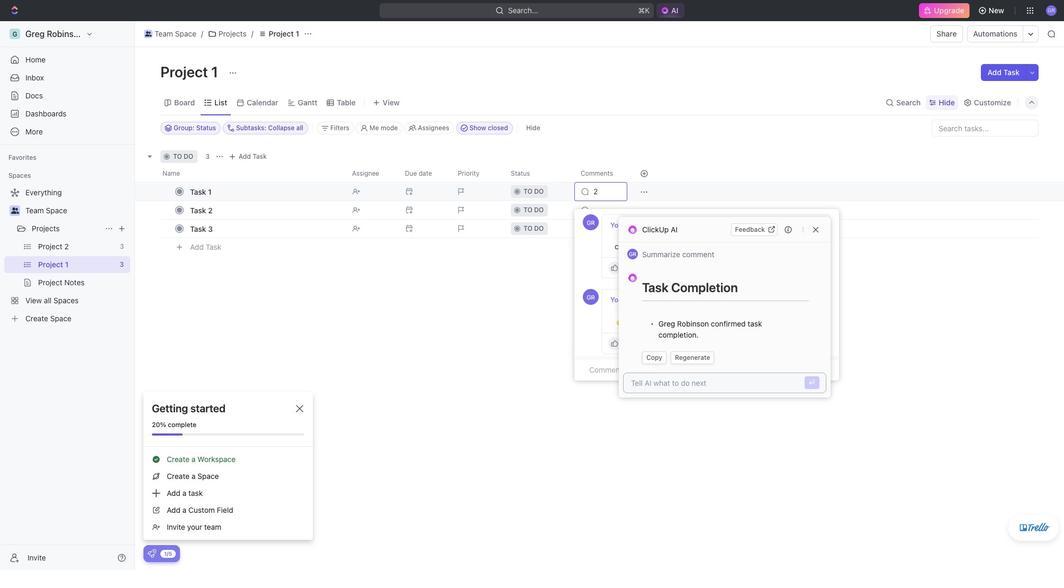 Task type: locate. For each thing, give the bounding box(es) containing it.
2 just from the top
[[799, 297, 811, 304]]

a for space
[[192, 472, 196, 481]]

0 horizontal spatial add task
[[190, 242, 221, 251]]

you
[[611, 221, 623, 229], [611, 296, 623, 304]]

team space inside tree
[[25, 206, 67, 215]]

hide inside hide dropdown button
[[939, 98, 956, 107]]

add task
[[988, 68, 1020, 77], [239, 153, 267, 161], [190, 242, 221, 251]]

invite for invite your team
[[167, 523, 185, 532]]

comment
[[683, 250, 715, 259]]

⏎
[[809, 379, 816, 387]]

invite inside sidebar navigation
[[28, 553, 46, 562]]

task down the create a space
[[189, 489, 203, 498]]

favorites
[[8, 154, 36, 162]]

1 horizontal spatial space
[[175, 29, 196, 38]]

‎task up ‎task 2
[[190, 187, 206, 196]]

0 horizontal spatial project
[[161, 63, 208, 81]]

task
[[1004, 68, 1020, 77], [253, 153, 267, 161], [190, 224, 206, 233], [206, 242, 221, 251], [643, 280, 669, 295]]

you up completed
[[611, 221, 623, 229]]

getting started
[[152, 403, 226, 415]]

2 vertical spatial 1
[[208, 187, 212, 196]]

0 vertical spatial projects
[[219, 29, 247, 38]]

gantt
[[298, 98, 318, 107]]

1 vertical spatial gr
[[629, 251, 637, 257]]

3 right do
[[206, 153, 210, 161]]

0 vertical spatial commented
[[625, 221, 663, 229]]

1 vertical spatial invite
[[28, 553, 46, 562]]

1 horizontal spatial team space link
[[141, 28, 199, 40]]

a down create a workspace
[[192, 472, 196, 481]]

1 vertical spatial just
[[799, 297, 811, 304]]

1 just now from the top
[[799, 222, 824, 229]]

0 vertical spatial you commented
[[611, 221, 663, 229]]

1 you commented from the top
[[611, 221, 663, 229]]

0 vertical spatial 3
[[206, 153, 210, 161]]

add task up "‎task 1" link
[[239, 153, 267, 161]]

just for completed
[[799, 222, 811, 229]]

1 vertical spatial create
[[167, 472, 190, 481]]

gr
[[587, 219, 595, 226], [629, 251, 637, 257], [587, 294, 595, 301]]

2 vertical spatial add task
[[190, 242, 221, 251]]

just now
[[799, 222, 824, 229], [799, 297, 824, 304]]

1 vertical spatial team
[[25, 206, 44, 215]]

0 horizontal spatial team space link
[[25, 202, 128, 219]]

create
[[167, 455, 190, 464], [167, 472, 190, 481]]

1 commented from the top
[[625, 221, 663, 229]]

to
[[173, 153, 182, 161]]

assignees button
[[405, 122, 454, 135]]

1
[[296, 29, 299, 38], [211, 63, 218, 81], [208, 187, 212, 196]]

add task down task 3
[[190, 242, 221, 251]]

1 horizontal spatial task
[[748, 319, 763, 328]]

1 vertical spatial ‎task
[[190, 206, 206, 215]]

copy button
[[643, 352, 667, 364]]

onboarding checklist button image
[[148, 550, 156, 558]]

tree containing team space
[[4, 184, 130, 327]]

table
[[337, 98, 356, 107]]

a
[[192, 455, 196, 464], [192, 472, 196, 481], [183, 489, 187, 498], [183, 506, 187, 515]]

0 horizontal spatial 2
[[208, 206, 213, 215]]

add down the create a space
[[167, 489, 181, 498]]

0 horizontal spatial team space
[[25, 206, 67, 215]]

1 vertical spatial you
[[611, 296, 623, 304]]

user group image
[[145, 31, 152, 37], [11, 208, 19, 214]]

1 horizontal spatial hide
[[939, 98, 956, 107]]

dashboards
[[25, 109, 67, 118]]

add task up customize
[[988, 68, 1020, 77]]

0 vertical spatial now
[[813, 222, 824, 229]]

just for 👍
[[799, 297, 811, 304]]

a up the create a space
[[192, 455, 196, 464]]

20%
[[152, 421, 166, 429]]

team
[[155, 29, 173, 38], [25, 206, 44, 215]]

0 vertical spatial team space
[[155, 29, 196, 38]]

a for workspace
[[192, 455, 196, 464]]

space
[[175, 29, 196, 38], [46, 206, 67, 215], [198, 472, 219, 481]]

do
[[184, 153, 193, 161]]

0 vertical spatial team space link
[[141, 28, 199, 40]]

1 horizontal spatial /
[[251, 29, 254, 38]]

2 just now from the top
[[799, 297, 824, 304]]

0 horizontal spatial space
[[46, 206, 67, 215]]

create up 'add a task'
[[167, 472, 190, 481]]

0 vertical spatial just
[[799, 222, 811, 229]]

1 vertical spatial 2
[[208, 206, 213, 215]]

1 create from the top
[[167, 455, 190, 464]]

2 commented from the top
[[625, 296, 663, 304]]

commented up 👍
[[625, 296, 663, 304]]

projects
[[219, 29, 247, 38], [32, 224, 60, 233]]

1 vertical spatial task
[[189, 489, 203, 498]]

2 create from the top
[[167, 472, 190, 481]]

your
[[187, 523, 202, 532]]

team space link
[[141, 28, 199, 40], [25, 202, 128, 219]]

just
[[799, 222, 811, 229], [799, 297, 811, 304]]

gr for 👍
[[587, 294, 595, 301]]

0 horizontal spatial team
[[25, 206, 44, 215]]

home
[[25, 55, 46, 64]]

commented for 👍
[[625, 296, 663, 304]]

task
[[748, 319, 763, 328], [189, 489, 203, 498]]

now for completed
[[813, 222, 824, 229]]

add task button down task 3
[[185, 241, 226, 254]]

0 vertical spatial space
[[175, 29, 196, 38]]

0 vertical spatial 2
[[594, 187, 598, 196]]

‎task for ‎task 1
[[190, 187, 206, 196]]

you commented up completed
[[611, 221, 663, 229]]

share button
[[931, 25, 964, 42]]

you commented for 👍
[[611, 296, 663, 304]]

add task button
[[982, 64, 1027, 81], [226, 150, 271, 163], [185, 241, 226, 254]]

0 horizontal spatial project 1
[[161, 63, 222, 81]]

invite for invite
[[28, 553, 46, 562]]

calendar link
[[245, 95, 278, 110]]

now
[[813, 222, 824, 229], [813, 297, 824, 304]]

1 inside project 1 link
[[296, 29, 299, 38]]

0 vertical spatial gr
[[587, 219, 595, 226]]

0 vertical spatial create
[[167, 455, 190, 464]]

1 vertical spatial commented
[[625, 296, 663, 304]]

0 vertical spatial task
[[748, 319, 763, 328]]

add
[[988, 68, 1002, 77], [239, 153, 251, 161], [190, 242, 204, 251], [167, 489, 181, 498], [167, 506, 181, 515]]

1 vertical spatial project
[[161, 63, 208, 81]]

1 vertical spatial projects
[[32, 224, 60, 233]]

⌘k
[[638, 6, 650, 15]]

0 horizontal spatial invite
[[28, 553, 46, 562]]

commented for completed
[[625, 221, 663, 229]]

1 vertical spatial user group image
[[11, 208, 19, 214]]

‎task
[[190, 187, 206, 196], [190, 206, 206, 215]]

1 horizontal spatial team
[[155, 29, 173, 38]]

1 vertical spatial add task
[[239, 153, 267, 161]]

project 1
[[269, 29, 299, 38], [161, 63, 222, 81]]

dashboards link
[[4, 105, 130, 122]]

2 horizontal spatial add task
[[988, 68, 1020, 77]]

0 vertical spatial ‎task
[[190, 187, 206, 196]]

upgrade link
[[920, 3, 970, 18]]

0 vertical spatial just now
[[799, 222, 824, 229]]

0 vertical spatial project 1
[[269, 29, 299, 38]]

getting
[[152, 403, 188, 415]]

0 horizontal spatial /
[[201, 29, 203, 38]]

add up customize
[[988, 68, 1002, 77]]

1 just from the top
[[799, 222, 811, 229]]

you for 👍
[[611, 296, 623, 304]]

0 vertical spatial project
[[269, 29, 294, 38]]

0 horizontal spatial hide
[[527, 124, 541, 132]]

a down 'add a task'
[[183, 506, 187, 515]]

1 now from the top
[[813, 222, 824, 229]]

add down 'add a task'
[[167, 506, 181, 515]]

task 3
[[190, 224, 213, 233]]

0 vertical spatial 1
[[296, 29, 299, 38]]

0 vertical spatial hide
[[939, 98, 956, 107]]

onboarding checklist button element
[[148, 550, 156, 558]]

you up 👍
[[611, 296, 623, 304]]

feedback button
[[731, 223, 778, 236]]

👍
[[617, 318, 626, 327]]

2 you from the top
[[611, 296, 623, 304]]

task 3 link
[[188, 221, 344, 237]]

create for create a workspace
[[167, 455, 190, 464]]

a for custom
[[183, 506, 187, 515]]

1 horizontal spatial 2
[[594, 187, 598, 196]]

0 horizontal spatial projects link
[[32, 220, 101, 237]]

2 inside 2 dropdown button
[[594, 187, 598, 196]]

2 ‎task from the top
[[190, 206, 206, 215]]

add a custom field
[[167, 506, 233, 515]]

projects link
[[205, 28, 249, 40], [32, 220, 101, 237]]

2 you commented from the top
[[611, 296, 663, 304]]

1 horizontal spatial projects link
[[205, 28, 249, 40]]

‎task down ‎task 1
[[190, 206, 206, 215]]

invite
[[167, 523, 185, 532], [28, 553, 46, 562]]

0 horizontal spatial projects
[[32, 224, 60, 233]]

1 horizontal spatial invite
[[167, 523, 185, 532]]

team inside tree
[[25, 206, 44, 215]]

add task button up "‎task 1" link
[[226, 150, 271, 163]]

project
[[269, 29, 294, 38], [161, 63, 208, 81]]

sidebar navigation
[[0, 21, 135, 571]]

1 you from the top
[[611, 221, 623, 229]]

1 ‎task from the top
[[190, 187, 206, 196]]

task inside the 'task 3' link
[[190, 224, 206, 233]]

1 vertical spatial team space link
[[25, 202, 128, 219]]

1 horizontal spatial add task
[[239, 153, 267, 161]]

1 vertical spatial just now
[[799, 297, 824, 304]]

/
[[201, 29, 203, 38], [251, 29, 254, 38]]

20% complete
[[152, 421, 197, 429]]

1 vertical spatial space
[[46, 206, 67, 215]]

2 vertical spatial space
[[198, 472, 219, 481]]

2 vertical spatial gr
[[587, 294, 595, 301]]

1 vertical spatial team space
[[25, 206, 67, 215]]

1 vertical spatial you commented
[[611, 296, 663, 304]]

docs link
[[4, 87, 130, 104]]

0 vertical spatial invite
[[167, 523, 185, 532]]

Search tasks... text field
[[933, 120, 1039, 136]]

a for task
[[183, 489, 187, 498]]

complete
[[168, 421, 197, 429]]

1 vertical spatial hide
[[527, 124, 541, 132]]

you commented up 👍
[[611, 296, 663, 304]]

commented up completed
[[625, 221, 663, 229]]

1 horizontal spatial projects
[[219, 29, 247, 38]]

you commented
[[611, 221, 663, 229], [611, 296, 663, 304]]

1 vertical spatial now
[[813, 297, 824, 304]]

field
[[217, 506, 233, 515]]

0 vertical spatial user group image
[[145, 31, 152, 37]]

task down ‎task 2
[[190, 224, 206, 233]]

add task button up customize
[[982, 64, 1027, 81]]

2 now from the top
[[813, 297, 824, 304]]

task right confirmed
[[748, 319, 763, 328]]

3 down ‎task 2
[[208, 224, 213, 233]]

0 vertical spatial you
[[611, 221, 623, 229]]

calendar
[[247, 98, 278, 107]]

confirmed
[[711, 319, 746, 328]]

2
[[594, 187, 598, 196], [208, 206, 213, 215]]

tree inside sidebar navigation
[[4, 184, 130, 327]]

automations button
[[969, 26, 1023, 42]]

tree
[[4, 184, 130, 327]]

0 horizontal spatial user group image
[[11, 208, 19, 214]]

inbox link
[[4, 69, 130, 86]]

new
[[989, 6, 1005, 15]]

create a workspace
[[167, 455, 236, 464]]

create up the create a space
[[167, 455, 190, 464]]

a down the create a space
[[183, 489, 187, 498]]

task up "‎task 1" link
[[253, 153, 267, 161]]

completion
[[672, 280, 738, 295]]



Task type: describe. For each thing, give the bounding box(es) containing it.
create for create a space
[[167, 472, 190, 481]]

customize button
[[961, 95, 1015, 110]]

projects inside tree
[[32, 224, 60, 233]]

‎task 2 link
[[188, 203, 344, 218]]

inbox
[[25, 73, 44, 82]]

search button
[[883, 95, 925, 110]]

hide button
[[927, 95, 959, 110]]

completed
[[615, 242, 651, 251]]

1 inside "‎task 1" link
[[208, 187, 212, 196]]

table link
[[335, 95, 356, 110]]

1 vertical spatial 1
[[211, 63, 218, 81]]

space inside tree
[[46, 206, 67, 215]]

summarize comment
[[643, 250, 715, 259]]

1 horizontal spatial project
[[269, 29, 294, 38]]

add down task 3
[[190, 242, 204, 251]]

1 vertical spatial projects link
[[32, 220, 101, 237]]

customize
[[975, 98, 1012, 107]]

gantt link
[[296, 95, 318, 110]]

copy
[[647, 354, 663, 362]]

add up "‎task 1" link
[[239, 153, 251, 161]]

gr for completed
[[587, 219, 595, 226]]

home link
[[4, 51, 130, 68]]

search...
[[508, 6, 538, 15]]

‎task 1 link
[[188, 184, 344, 199]]

task completion
[[643, 280, 738, 295]]

completion.
[[659, 331, 699, 340]]

search
[[897, 98, 921, 107]]

2 vertical spatial add task button
[[185, 241, 226, 254]]

upgrade
[[935, 6, 965, 15]]

‎task for ‎task 2
[[190, 206, 206, 215]]

create a space
[[167, 472, 219, 481]]

ai
[[671, 225, 678, 234]]

add a task
[[167, 489, 203, 498]]

0 horizontal spatial task
[[189, 489, 203, 498]]

2 inside ‎task 2 link
[[208, 206, 213, 215]]

feedback
[[736, 225, 765, 233]]

now for 👍
[[813, 297, 824, 304]]

close image
[[296, 405, 304, 413]]

1 horizontal spatial team space
[[155, 29, 196, 38]]

‎task 2
[[190, 206, 213, 215]]

task down 'summarize'
[[643, 280, 669, 295]]

robinson
[[678, 319, 709, 328]]

greg
[[659, 319, 676, 328]]

board link
[[172, 95, 195, 110]]

automations
[[974, 29, 1018, 38]]

task down task 3
[[206, 242, 221, 251]]

0 vertical spatial add task
[[988, 68, 1020, 77]]

started
[[191, 403, 226, 415]]

1/5
[[164, 551, 172, 557]]

0 vertical spatial projects link
[[205, 28, 249, 40]]

share
[[937, 29, 957, 38]]

1 horizontal spatial user group image
[[145, 31, 152, 37]]

1 horizontal spatial project 1
[[269, 29, 299, 38]]

assignees
[[418, 124, 450, 132]]

clickup
[[643, 225, 669, 234]]

docs
[[25, 91, 43, 100]]

list link
[[213, 95, 227, 110]]

‎task 1
[[190, 187, 212, 196]]

clickup ai
[[643, 225, 678, 234]]

invite your team
[[167, 523, 222, 532]]

0 vertical spatial team
[[155, 29, 173, 38]]

2 horizontal spatial space
[[198, 472, 219, 481]]

spaces
[[8, 172, 31, 180]]

1 / from the left
[[201, 29, 203, 38]]

board
[[174, 98, 195, 107]]

custom
[[189, 506, 215, 515]]

you commented for completed
[[611, 221, 663, 229]]

summarize
[[643, 250, 681, 259]]

2 button
[[575, 182, 628, 201]]

project 1 link
[[256, 28, 302, 40]]

hide button
[[522, 122, 545, 135]]

0 vertical spatial add task button
[[982, 64, 1027, 81]]

regenerate
[[675, 354, 711, 362]]

list
[[215, 98, 227, 107]]

task inside greg robinson confirmed task completion.
[[748, 319, 763, 328]]

user group image inside tree
[[11, 208, 19, 214]]

just now for completed
[[799, 222, 824, 229]]

team space link inside tree
[[25, 202, 128, 219]]

greg robinson confirmed task completion.
[[659, 319, 765, 340]]

⏎ button
[[805, 377, 820, 389]]

workspace
[[198, 455, 236, 464]]

favorites button
[[4, 152, 41, 164]]

team
[[204, 523, 222, 532]]

2 / from the left
[[251, 29, 254, 38]]

1 vertical spatial 3
[[208, 224, 213, 233]]

new button
[[975, 2, 1011, 19]]

task up customize
[[1004, 68, 1020, 77]]

1 vertical spatial project 1
[[161, 63, 222, 81]]

1 vertical spatial add task button
[[226, 150, 271, 163]]

just now for 👍
[[799, 297, 824, 304]]

Tell AI what to do next text field
[[631, 378, 798, 389]]

to do
[[173, 153, 193, 161]]

hide inside hide button
[[527, 124, 541, 132]]

regenerate button
[[671, 352, 715, 364]]

you for completed
[[611, 221, 623, 229]]



Task type: vqa. For each thing, say whether or not it's contained in the screenshot.
Commented for 👍
yes



